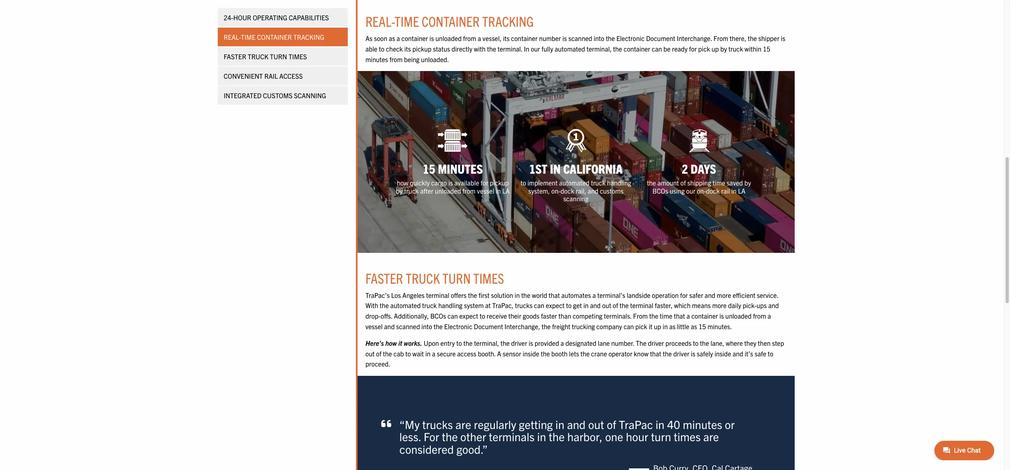 Task type: locate. For each thing, give the bounding box(es) containing it.
0 vertical spatial time
[[713, 179, 726, 187]]

one
[[606, 430, 624, 445]]

lane
[[598, 340, 610, 348]]

1 horizontal spatial from
[[714, 34, 729, 42]]

are
[[456, 417, 472, 432], [704, 430, 719, 445]]

1 dock from the left
[[561, 187, 575, 195]]

scanned down additionally,
[[396, 323, 420, 331]]

truck down angeles
[[422, 302, 437, 310]]

in right available on the left of the page
[[496, 187, 501, 195]]

our right using
[[687, 187, 696, 195]]

service.
[[757, 291, 779, 300]]

vessel down "minutes"
[[477, 187, 494, 195]]

out down terminal's
[[603, 302, 612, 310]]

trucks up considered
[[423, 417, 453, 432]]

it's
[[745, 350, 754, 358]]

on- right system,
[[552, 187, 561, 195]]

here's how it works.
[[366, 340, 422, 348]]

time down hour
[[241, 33, 256, 41]]

good."
[[457, 442, 488, 457]]

1 horizontal spatial electronic
[[617, 34, 645, 42]]

1 horizontal spatial terminal
[[631, 302, 654, 310]]

at
[[486, 302, 491, 310]]

1 vertical spatial scanned
[[396, 323, 420, 331]]

in inside 2 days the amount of shipping time saved by bcos using our on-dock rail in la
[[732, 187, 737, 195]]

0 horizontal spatial by
[[396, 187, 403, 195]]

1 la from the left
[[503, 187, 510, 195]]

1 horizontal spatial driver
[[648, 340, 665, 348]]

driver right the
[[648, 340, 665, 348]]

1 horizontal spatial inside
[[715, 350, 732, 358]]

faster up convenient
[[224, 52, 246, 61]]

provided
[[535, 340, 560, 348]]

here's
[[366, 340, 384, 348]]

that
[[549, 291, 560, 300], [674, 312, 685, 320], [650, 350, 662, 358]]

container
[[422, 12, 480, 30], [257, 33, 292, 41]]

0 vertical spatial into
[[594, 34, 605, 42]]

scanning
[[294, 91, 326, 100]]

for right available on the left of the page
[[481, 179, 489, 187]]

step
[[773, 340, 785, 348]]

by left quickly
[[396, 187, 403, 195]]

of left the trapac
[[607, 417, 617, 432]]

1 vertical spatial from
[[634, 312, 648, 320]]

pick-
[[743, 302, 757, 310]]

handling inside the 1st in california to implement automated truck handling system, on-dock rail, and customs scanning
[[607, 179, 632, 187]]

0 horizontal spatial that
[[549, 291, 560, 300]]

1 vertical spatial faster
[[366, 269, 403, 287]]

faster inside "link"
[[224, 52, 246, 61]]

expect down system
[[460, 312, 479, 320]]

terminal,
[[587, 45, 612, 53], [474, 340, 499, 348]]

ups
[[757, 302, 767, 310]]

to inside the 1st in california to implement automated truck handling system, on-dock rail, and customs scanning
[[521, 179, 526, 187]]

can inside the as soon as a container is unloaded from a vessel, its container number is scanned into the electronic document interchange. from there, the shipper is able to check its pickup status directly with the terminal. in our fully automated terminal, the container can be ready for pick up by truck within 15 minutes from being unloaded.
[[652, 45, 662, 53]]

and right rail,
[[588, 187, 599, 195]]

than
[[559, 312, 572, 320]]

container inside real-time container tracking link
[[257, 33, 292, 41]]

truck
[[248, 52, 269, 61], [406, 269, 440, 287]]

for up which
[[681, 291, 688, 300]]

out inside "my trucks are regularly getting in and out of trapac in 40 minutes or less. for the other terminals in the harbor, one hour turn times are considered good."
[[589, 417, 605, 432]]

real-time container tracking down 24-hour operating capabilities
[[224, 33, 325, 41]]

0 vertical spatial times
[[289, 52, 307, 61]]

can down world
[[534, 302, 545, 310]]

real-time container tracking link
[[218, 28, 348, 46]]

for down interchange.
[[690, 45, 697, 53]]

turn up convenient rail access link
[[270, 52, 287, 61]]

vessel inside trapac's los angeles terminal offers the first solution in the world that automates a terminal's landside operation for safer and more efficient service. with the automated truck handling system at trapac, trucks can expect to get in and out of the terminal faster, which means more daily pick-ups and drop-offs. additionally, bcos can expect to receive their goods faster than competing terminals. from the time that a container is unloaded from a vessel and scanned into the electronic document interchange, the freight trucking company can pick it up in as little as 15 minutes.
[[366, 323, 383, 331]]

its up terminal.
[[503, 34, 510, 42]]

and left it's
[[733, 350, 744, 358]]

minutes down able
[[366, 55, 388, 63]]

considered
[[400, 442, 454, 457]]

electronic inside trapac's los angeles terminal offers the first solution in the world that automates a terminal's landside operation for safer and more efficient service. with the automated truck handling system at trapac, trucks can expect to get in and out of the terminal faster, which means more daily pick-ups and drop-offs. additionally, bcos can expect to receive their goods faster than competing terminals. from the time that a container is unloaded from a vessel and scanned into the electronic document interchange, the freight trucking company can pick it up in as little as 15 minutes.
[[445, 323, 473, 331]]

real-time container tracking up status
[[366, 12, 534, 30]]

the
[[606, 34, 615, 42], [748, 34, 757, 42], [487, 45, 496, 53], [614, 45, 623, 53], [647, 179, 656, 187], [468, 291, 477, 300], [522, 291, 531, 300], [380, 302, 389, 310], [620, 302, 629, 310], [650, 312, 659, 320], [434, 323, 443, 331], [542, 323, 551, 331], [464, 340, 473, 348], [501, 340, 510, 348], [700, 340, 710, 348], [383, 350, 392, 358], [541, 350, 550, 358], [581, 350, 590, 358], [663, 350, 672, 358], [442, 430, 458, 445], [549, 430, 565, 445]]

1 vertical spatial up
[[654, 323, 662, 331]]

it up cab
[[399, 340, 403, 348]]

pick inside the as soon as a container is unloaded from a vessel, its container number is scanned into the electronic document interchange. from there, the shipper is able to check its pickup status directly with the terminal. in our fully automated terminal, the container can be ready for pick up by truck within 15 minutes from being unloaded.
[[699, 45, 711, 53]]

1 vertical spatial time
[[241, 33, 256, 41]]

in right solution on the bottom of page
[[515, 291, 520, 300]]

document up 'be'
[[647, 34, 676, 42]]

0 vertical spatial terminal
[[426, 291, 450, 300]]

2 dock from the left
[[707, 187, 720, 195]]

they
[[745, 340, 757, 348]]

1 horizontal spatial it
[[649, 323, 653, 331]]

1 horizontal spatial its
[[503, 34, 510, 42]]

0 horizontal spatial pickup
[[413, 45, 432, 53]]

harbor,
[[568, 430, 603, 445]]

2 horizontal spatial 15
[[763, 45, 771, 53]]

trucks up goods
[[515, 302, 533, 310]]

bcos left using
[[653, 187, 669, 195]]

time up check
[[395, 12, 419, 30]]

0 vertical spatial it
[[649, 323, 653, 331]]

directly
[[452, 45, 473, 53]]

2 horizontal spatial that
[[674, 312, 685, 320]]

0 horizontal spatial up
[[654, 323, 662, 331]]

15 inside trapac's los angeles terminal offers the first solution in the world that automates a terminal's landside operation for safer and more efficient service. with the automated truck handling system at trapac, trucks can expect to get in and out of the terminal faster, which means more daily pick-ups and drop-offs. additionally, bcos can expect to receive their goods faster than competing terminals. from the time that a container is unloaded from a vessel and scanned into the electronic document interchange, the freight trucking company can pick it up in as little as 15 minutes.
[[699, 323, 707, 331]]

is
[[430, 34, 434, 42], [563, 34, 567, 42], [781, 34, 786, 42], [449, 179, 453, 187], [720, 312, 724, 320], [529, 340, 533, 348], [691, 350, 696, 358]]

of down 2
[[681, 179, 686, 187]]

1st in california to implement automated truck handling system, on-dock rail, and customs scanning
[[521, 161, 632, 203]]

0 vertical spatial faster
[[224, 52, 246, 61]]

up down interchange.
[[712, 45, 719, 53]]

0 horizontal spatial it
[[399, 340, 403, 348]]

time inside 2 days the amount of shipping time saved by bcos using our on-dock rail in la
[[713, 179, 726, 187]]

1 horizontal spatial document
[[647, 34, 676, 42]]

1 horizontal spatial pickup
[[490, 179, 509, 187]]

handling inside trapac's los angeles terminal offers the first solution in the world that automates a terminal's landside operation for safer and more efficient service. with the automated truck handling system at trapac, trucks can expect to get in and out of the terminal faster, which means more daily pick-ups and drop-offs. additionally, bcos can expect to receive their goods faster than competing terminals. from the time that a container is unloaded from a vessel and scanned into the electronic document interchange, the freight trucking company can pick it up in as little as 15 minutes.
[[439, 302, 463, 310]]

it
[[649, 323, 653, 331], [399, 340, 403, 348]]

into inside the as soon as a container is unloaded from a vessel, its container number is scanned into the electronic document interchange. from there, the shipper is able to check its pickup status directly with the terminal. in our fully automated terminal, the container can be ready for pick up by truck within 15 minutes from being unloaded.
[[594, 34, 605, 42]]

convenient rail access
[[224, 72, 303, 80]]

1 vertical spatial time
[[660, 312, 673, 320]]

by inside the as soon as a container is unloaded from a vessel, its container number is scanned into the electronic document interchange. from there, the shipper is able to check its pickup status directly with the terminal. in our fully automated terminal, the container can be ready for pick up by truck within 15 minutes from being unloaded.
[[721, 45, 727, 53]]

1 vertical spatial real-time container tracking
[[224, 33, 325, 41]]

1 on- from the left
[[552, 187, 561, 195]]

0 horizontal spatial 15
[[423, 161, 436, 177]]

0 horizontal spatial bcos
[[431, 312, 446, 320]]

24-hour operating capabilities link
[[218, 8, 348, 27]]

0 vertical spatial handling
[[607, 179, 632, 187]]

tracking down capabilities
[[294, 33, 325, 41]]

of inside upon entry to the terminal, the driver is provided a designated lane number. the driver proceeds to the lane, where they then step out of the cab to wait in a secure access booth. a sensor inside the booth lets the crane operator know that the driver is safely inside and it's safe to proceed.
[[376, 350, 382, 358]]

0 horizontal spatial scanned
[[396, 323, 420, 331]]

bcos inside 2 days the amount of shipping time saved by bcos using our on-dock rail in la
[[653, 187, 669, 195]]

customs
[[600, 187, 624, 195]]

from inside 15 minutes how quickly cargo is available for pickup by truck after unloaded from vessel in la
[[463, 187, 476, 195]]

2 la from the left
[[739, 187, 746, 195]]

trucks
[[515, 302, 533, 310], [423, 417, 453, 432]]

of up terminals.
[[613, 302, 619, 310]]

unloaded inside the as soon as a container is unloaded from a vessel, its container number is scanned into the electronic document interchange. from there, the shipper is able to check its pickup status directly with the terminal. in our fully automated terminal, the container can be ready for pick up by truck within 15 minutes from being unloaded.
[[436, 34, 462, 42]]

rail,
[[576, 187, 587, 195]]

that inside upon entry to the terminal, the driver is provided a designated lane number. the driver proceeds to the lane, where they then step out of the cab to wait in a secure access booth. a sensor inside the booth lets the crane operator know that the driver is safely inside and it's safe to proceed.
[[650, 350, 662, 358]]

integrated
[[224, 91, 262, 100]]

implement
[[528, 179, 558, 187]]

0 horizontal spatial trucks
[[423, 417, 453, 432]]

our inside the as soon as a container is unloaded from a vessel, its container number is scanned into the electronic document interchange. from there, the shipper is able to check its pickup status directly with the terminal. in our fully automated terminal, the container can be ready for pick up by truck within 15 minutes from being unloaded.
[[531, 45, 540, 53]]

by inside 2 days the amount of shipping time saved by bcos using our on-dock rail in la
[[745, 179, 752, 187]]

being
[[404, 55, 420, 63]]

times inside "link"
[[289, 52, 307, 61]]

0 horizontal spatial truck
[[248, 52, 269, 61]]

in inside 15 minutes how quickly cargo is available for pickup by truck after unloaded from vessel in la
[[496, 187, 501, 195]]

terminal, inside upon entry to the terminal, the driver is provided a designated lane number. the driver proceeds to the lane, where they then step out of the cab to wait in a secure access booth. a sensor inside the booth lets the crane operator know that the driver is safely inside and it's safe to proceed.
[[474, 340, 499, 348]]

system
[[464, 302, 484, 310]]

as
[[389, 34, 395, 42], [670, 323, 676, 331], [691, 323, 698, 331]]

pick down interchange.
[[699, 45, 711, 53]]

dock inside the 1st in california to implement automated truck handling system, on-dock rail, and customs scanning
[[561, 187, 575, 195]]

1 horizontal spatial 15
[[699, 323, 707, 331]]

of up proceed.
[[376, 350, 382, 358]]

that down which
[[674, 312, 685, 320]]

it inside trapac's los angeles terminal offers the first solution in the world that automates a terminal's landside operation for safer and more efficient service. with the automated truck handling system at trapac, trucks can expect to get in and out of the terminal faster, which means more daily pick-ups and drop-offs. additionally, bcos can expect to receive their goods faster than competing terminals. from the time that a container is unloaded from a vessel and scanned into the electronic document interchange, the freight trucking company can pick it up in as little as 15 minutes.
[[649, 323, 653, 331]]

out inside upon entry to the terminal, the driver is provided a designated lane number. the driver proceeds to the lane, where they then step out of the cab to wait in a secure access booth. a sensor inside the booth lets the crane operator know that the driver is safely inside and it's safe to proceed.
[[366, 350, 375, 358]]

handling down california
[[607, 179, 632, 187]]

1 horizontal spatial tracking
[[482, 12, 534, 30]]

1 horizontal spatial pick
[[699, 45, 711, 53]]

15 up quickly
[[423, 161, 436, 177]]

lane,
[[711, 340, 725, 348]]

0 vertical spatial electronic
[[617, 34, 645, 42]]

on- down days
[[697, 187, 707, 195]]

1 horizontal spatial that
[[650, 350, 662, 358]]

is up minutes.
[[720, 312, 724, 320]]

it left little
[[649, 323, 653, 331]]

driver down proceeds
[[674, 350, 690, 358]]

la
[[503, 187, 510, 195], [739, 187, 746, 195]]

1 vertical spatial 15
[[423, 161, 436, 177]]

unloaded
[[436, 34, 462, 42], [435, 187, 461, 195], [726, 312, 752, 320]]

0 horizontal spatial document
[[474, 323, 503, 331]]

handling down the offers
[[439, 302, 463, 310]]

a
[[497, 350, 502, 358]]

solution
[[491, 291, 513, 300]]

pick inside trapac's los angeles terminal offers the first solution in the world that automates a terminal's landside operation for safer and more efficient service. with the automated truck handling system at trapac, trucks can expect to get in and out of the terminal faster, which means more daily pick-ups and drop-offs. additionally, bcos can expect to receive their goods faster than competing terminals. from the time that a container is unloaded from a vessel and scanned into the electronic document interchange, the freight trucking company can pick it up in as little as 15 minutes.
[[636, 323, 648, 331]]

15
[[763, 45, 771, 53], [423, 161, 436, 177], [699, 323, 707, 331]]

1 horizontal spatial turn
[[443, 269, 471, 287]]

1 horizontal spatial by
[[721, 45, 727, 53]]

turn inside "link"
[[270, 52, 287, 61]]

dock
[[561, 187, 575, 195], [707, 187, 720, 195]]

"my
[[400, 417, 420, 432]]

2 vertical spatial for
[[681, 291, 688, 300]]

0 horizontal spatial inside
[[523, 350, 540, 358]]

then
[[758, 340, 771, 348]]

pick up the
[[636, 323, 648, 331]]

minutes inside the as soon as a container is unloaded from a vessel, its container number is scanned into the electronic document interchange. from there, the shipper is able to check its pickup status directly with the terminal. in our fully automated terminal, the container can be ready for pick up by truck within 15 minutes from being unloaded.
[[366, 55, 388, 63]]

time inside trapac's los angeles terminal offers the first solution in the world that automates a terminal's landside operation for safer and more efficient service. with the automated truck handling system at trapac, trucks can expect to get in and out of the terminal faster, which means more daily pick-ups and drop-offs. additionally, bcos can expect to receive their goods faster than competing terminals. from the time that a container is unloaded from a vessel and scanned into the electronic document interchange, the freight trucking company can pick it up in as little as 15 minutes.
[[660, 312, 673, 320]]

1 vertical spatial into
[[422, 323, 432, 331]]

by right saved
[[745, 179, 752, 187]]

1 horizontal spatial time
[[713, 179, 726, 187]]

how left quickly
[[397, 179, 409, 187]]

booth
[[552, 350, 568, 358]]

from inside trapac's los angeles terminal offers the first solution in the world that automates a terminal's landside operation for safer and more efficient service. with the automated truck handling system at trapac, trucks can expect to get in and out of the terminal faster, which means more daily pick-ups and drop-offs. additionally, bcos can expect to receive their goods faster than competing terminals. from the time that a container is unloaded from a vessel and scanned into the electronic document interchange, the freight trucking company can pick it up in as little as 15 minutes.
[[634, 312, 648, 320]]

automated up additionally,
[[391, 302, 421, 310]]

number.
[[612, 340, 635, 348]]

for inside the as soon as a container is unloaded from a vessel, its container number is scanned into the electronic document interchange. from there, the shipper is able to check its pickup status directly with the terminal. in our fully automated terminal, the container can be ready for pick up by truck within 15 minutes from being unloaded.
[[690, 45, 697, 53]]

can down terminals.
[[624, 323, 634, 331]]

document down receive
[[474, 323, 503, 331]]

1 horizontal spatial as
[[670, 323, 676, 331]]

in inside upon entry to the terminal, the driver is provided a designated lane number. the driver proceeds to the lane, where they then step out of the cab to wait in a secure access booth. a sensor inside the booth lets the crane operator know that the driver is safely inside and it's safe to proceed.
[[426, 350, 431, 358]]

1 horizontal spatial our
[[687, 187, 696, 195]]

1 vertical spatial for
[[481, 179, 489, 187]]

its up being
[[405, 45, 411, 53]]

0 vertical spatial its
[[503, 34, 510, 42]]

using
[[670, 187, 685, 195]]

minutes
[[438, 161, 483, 177]]

california
[[564, 161, 623, 177]]

"my trucks are regularly getting in and out of trapac in 40 minutes or less. for the other terminals in the harbor, one hour turn times are considered good."
[[400, 417, 735, 457]]

within
[[745, 45, 762, 53]]

container left 'be'
[[624, 45, 651, 53]]

a down upon
[[432, 350, 436, 358]]

expect up "faster"
[[546, 302, 565, 310]]

automated inside the as soon as a container is unloaded from a vessel, its container number is scanned into the electronic document interchange. from there, the shipper is able to check its pickup status directly with the terminal. in our fully automated terminal, the container can be ready for pick up by truck within 15 minutes from being unloaded.
[[555, 45, 585, 53]]

is inside 15 minutes how quickly cargo is available for pickup by truck after unloaded from vessel in la
[[449, 179, 453, 187]]

in
[[550, 161, 561, 177], [496, 187, 501, 195], [732, 187, 737, 195], [515, 291, 520, 300], [584, 302, 589, 310], [663, 323, 668, 331], [426, 350, 431, 358], [556, 417, 565, 432], [656, 417, 665, 432], [538, 430, 547, 445]]

tracking inside real-time container tracking link
[[294, 33, 325, 41]]

1 vertical spatial faster truck turn times
[[366, 269, 504, 287]]

0 horizontal spatial turn
[[270, 52, 287, 61]]

dock left rail
[[707, 187, 720, 195]]

to up 'safely'
[[693, 340, 699, 348]]

1 vertical spatial pickup
[[490, 179, 509, 187]]

0 horizontal spatial from
[[634, 312, 648, 320]]

company
[[597, 323, 623, 331]]

in right rail
[[732, 187, 737, 195]]

faster truck turn times up angeles
[[366, 269, 504, 287]]

container up status
[[422, 12, 480, 30]]

1 horizontal spatial into
[[594, 34, 605, 42]]

vessel inside 15 minutes how quickly cargo is available for pickup by truck after unloaded from vessel in la
[[477, 187, 494, 195]]

1 vertical spatial minutes
[[683, 417, 723, 432]]

is right cargo
[[449, 179, 453, 187]]

1 horizontal spatial dock
[[707, 187, 720, 195]]

0 vertical spatial real-
[[366, 12, 395, 30]]

automated down number
[[555, 45, 585, 53]]

la inside 15 minutes how quickly cargo is available for pickup by truck after unloaded from vessel in la
[[503, 187, 510, 195]]

can left 'be'
[[652, 45, 662, 53]]

is left 'safely'
[[691, 350, 696, 358]]

0 vertical spatial truck
[[248, 52, 269, 61]]

unloaded up status
[[436, 34, 462, 42]]

real- down 24-
[[224, 33, 241, 41]]

0 vertical spatial vessel
[[477, 187, 494, 195]]

1 vertical spatial its
[[405, 45, 411, 53]]

more left "daily"
[[713, 302, 727, 310]]

1 vertical spatial tracking
[[294, 33, 325, 41]]

1 horizontal spatial on-
[[697, 187, 707, 195]]

angeles
[[403, 291, 425, 300]]

times up access
[[289, 52, 307, 61]]

vessel down drop-
[[366, 323, 383, 331]]

1 vertical spatial trucks
[[423, 417, 453, 432]]

1 vertical spatial our
[[687, 187, 696, 195]]

wait
[[413, 350, 424, 358]]

container down means
[[692, 312, 718, 320]]

truck up angeles
[[406, 269, 440, 287]]

1 horizontal spatial la
[[739, 187, 746, 195]]

of inside trapac's los angeles terminal offers the first solution in the world that automates a terminal's landside operation for safer and more efficient service. with the automated truck handling system at trapac, trucks can expect to get in and out of the terminal faster, which means more daily pick-ups and drop-offs. additionally, bcos can expect to receive their goods faster than competing terminals. from the time that a container is unloaded from a vessel and scanned into the electronic document interchange, the freight trucking company can pick it up in as little as 15 minutes.
[[613, 302, 619, 310]]

after
[[420, 187, 434, 195]]

proceeds
[[666, 340, 692, 348]]

1 horizontal spatial faster
[[366, 269, 403, 287]]

into inside trapac's los angeles terminal offers the first solution in the world that automates a terminal's landside operation for safer and more efficient service. with the automated truck handling system at trapac, trucks can expect to get in and out of the terminal faster, which means more daily pick-ups and drop-offs. additionally, bcos can expect to receive their goods faster than competing terminals. from the time that a container is unloaded from a vessel and scanned into the electronic document interchange, the freight trucking company can pick it up in as little as 15 minutes.
[[422, 323, 432, 331]]

0 horizontal spatial la
[[503, 187, 510, 195]]

0 vertical spatial that
[[549, 291, 560, 300]]

1 horizontal spatial are
[[704, 430, 719, 445]]

pick
[[699, 45, 711, 53], [636, 323, 648, 331]]

how
[[397, 179, 409, 187], [386, 340, 397, 348]]

0 horizontal spatial as
[[389, 34, 395, 42]]

1 vertical spatial that
[[674, 312, 685, 320]]

a up with
[[478, 34, 481, 42]]

0 vertical spatial container
[[422, 12, 480, 30]]

our right the in
[[531, 45, 540, 53]]

0 horizontal spatial into
[[422, 323, 432, 331]]

0 horizontal spatial real-
[[224, 33, 241, 41]]

dock left rail,
[[561, 187, 575, 195]]

trapac's los angeles terminal offers the first solution in the world that automates a terminal's landside operation for safer and more efficient service. with the automated truck handling system at trapac, trucks can expect to get in and out of the terminal faster, which means more daily pick-ups and drop-offs. additionally, bcos can expect to receive their goods faster than competing terminals. from the time that a container is unloaded from a vessel and scanned into the electronic document interchange, the freight trucking company can pick it up in as little as 15 minutes.
[[366, 291, 779, 331]]

0 horizontal spatial container
[[257, 33, 292, 41]]

dock inside 2 days the amount of shipping time saved by bcos using our on-dock rail in la
[[707, 187, 720, 195]]

are up good."
[[456, 417, 472, 432]]

real-time container tracking
[[366, 12, 534, 30], [224, 33, 325, 41]]

in right wait
[[426, 350, 431, 358]]

on- inside the 1st in california to implement automated truck handling system, on-dock rail, and customs scanning
[[552, 187, 561, 195]]

minutes left the or
[[683, 417, 723, 432]]

unloaded right after
[[435, 187, 461, 195]]

0 vertical spatial tracking
[[482, 12, 534, 30]]

from
[[463, 34, 476, 42], [390, 55, 403, 63], [463, 187, 476, 195], [754, 312, 767, 320]]

unloaded down "daily"
[[726, 312, 752, 320]]

days
[[691, 161, 717, 177]]

truck left after
[[404, 187, 419, 195]]

customs
[[263, 91, 293, 100]]

2 on- from the left
[[697, 187, 707, 195]]

0 vertical spatial out
[[603, 302, 612, 310]]

terminal left the offers
[[426, 291, 450, 300]]

less.
[[400, 430, 421, 445]]

1 horizontal spatial container
[[422, 12, 480, 30]]

bcos right additionally,
[[431, 312, 446, 320]]

getting
[[519, 417, 553, 432]]

more up "daily"
[[717, 291, 732, 300]]

hour
[[626, 430, 649, 445]]

la inside 2 days the amount of shipping time saved by bcos using our on-dock rail in la
[[739, 187, 746, 195]]

faster truck turn times inside "faster truck turn times" "link"
[[224, 52, 307, 61]]

solid image
[[382, 419, 392, 430]]

as left little
[[670, 323, 676, 331]]

a up the 'booth'
[[561, 340, 564, 348]]

0 horizontal spatial faster truck turn times
[[224, 52, 307, 61]]

pickup inside 15 minutes how quickly cargo is available for pickup by truck after unloaded from vessel in la
[[490, 179, 509, 187]]

up inside the as soon as a container is unloaded from a vessel, its container number is scanned into the electronic document interchange. from there, the shipper is able to check its pickup status directly with the terminal. in our fully automated terminal, the container can be ready for pick up by truck within 15 minutes from being unloaded.
[[712, 45, 719, 53]]

ready
[[672, 45, 688, 53]]

from down "minutes"
[[463, 187, 476, 195]]

2 vertical spatial that
[[650, 350, 662, 358]]

scanned inside the as soon as a container is unloaded from a vessel, its container number is scanned into the electronic document interchange. from there, the shipper is able to check its pickup status directly with the terminal. in our fully automated terminal, the container can be ready for pick up by truck within 15 minutes from being unloaded.
[[569, 34, 593, 42]]

document
[[647, 34, 676, 42], [474, 323, 503, 331]]

0 vertical spatial expect
[[546, 302, 565, 310]]

turn up the offers
[[443, 269, 471, 287]]

0 horizontal spatial pick
[[636, 323, 648, 331]]

0 horizontal spatial vessel
[[366, 323, 383, 331]]

on- inside 2 days the amount of shipping time saved by bcos using our on-dock rail in la
[[697, 187, 707, 195]]

unloaded inside 15 minutes how quickly cargo is available for pickup by truck after unloaded from vessel in la
[[435, 187, 461, 195]]

automated inside the 1st in california to implement automated truck handling system, on-dock rail, and customs scanning
[[559, 179, 590, 187]]

interchange,
[[505, 323, 540, 331]]

0 vertical spatial our
[[531, 45, 540, 53]]

0 vertical spatial up
[[712, 45, 719, 53]]

inside down lane,
[[715, 350, 732, 358]]

to left system,
[[521, 179, 526, 187]]

1 horizontal spatial bcos
[[653, 187, 669, 195]]

0 horizontal spatial on-
[[552, 187, 561, 195]]

15 down shipper
[[763, 45, 771, 53]]

1 horizontal spatial handling
[[607, 179, 632, 187]]

1 vertical spatial unloaded
[[435, 187, 461, 195]]

1 horizontal spatial real-
[[366, 12, 395, 30]]

in left 40
[[656, 417, 665, 432]]

scanned inside trapac's los angeles terminal offers the first solution in the world that automates a terminal's landside operation for safer and more efficient service. with the automated truck handling system at trapac, trucks can expect to get in and out of the terminal faster, which means more daily pick-ups and drop-offs. additionally, bcos can expect to receive their goods faster than competing terminals. from the time that a container is unloaded from a vessel and scanned into the electronic document interchange, the freight trucking company can pick it up in as little as 15 minutes.
[[396, 323, 420, 331]]

booth.
[[478, 350, 496, 358]]

0 vertical spatial from
[[714, 34, 729, 42]]

regularly
[[474, 417, 517, 432]]



Task type: vqa. For each thing, say whether or not it's contained in the screenshot.
bottom Metrics
no



Task type: describe. For each thing, give the bounding box(es) containing it.
truck inside trapac's los angeles terminal offers the first solution in the world that automates a terminal's landside operation for safer and more efficient service. with the automated truck handling system at trapac, trucks can expect to get in and out of the terminal faster, which means more daily pick-ups and drop-offs. additionally, bcos can expect to receive their goods faster than competing terminals. from the time that a container is unloaded from a vessel and scanned into the electronic document interchange, the freight trucking company can pick it up in as little as 15 minutes.
[[422, 302, 437, 310]]

drop-
[[366, 312, 381, 320]]

a left terminal's
[[593, 291, 596, 300]]

1 vertical spatial times
[[474, 269, 504, 287]]

access
[[457, 350, 477, 358]]

bcos inside trapac's los angeles terminal offers the first solution in the world that automates a terminal's landside operation for safer and more efficient service. with the automated truck handling system at trapac, trucks can expect to get in and out of the terminal faster, which means more daily pick-ups and drop-offs. additionally, bcos can expect to receive their goods faster than competing terminals. from the time that a container is unloaded from a vessel and scanned into the electronic document interchange, the freight trucking company can pick it up in as little as 15 minutes.
[[431, 312, 446, 320]]

truck inside the 1st in california to implement automated truck handling system, on-dock rail, and customs scanning
[[591, 179, 606, 187]]

entry
[[441, 340, 455, 348]]

and up means
[[705, 291, 716, 300]]

to right safe
[[768, 350, 774, 358]]

the inside 2 days the amount of shipping time saved by bcos using our on-dock rail in la
[[647, 179, 656, 187]]

additionally,
[[394, 312, 429, 320]]

cab
[[394, 350, 404, 358]]

in
[[524, 45, 530, 53]]

as inside the as soon as a container is unloaded from a vessel, its container number is scanned into the electronic document interchange. from there, the shipper is able to check its pickup status directly with the terminal. in our fully automated terminal, the container can be ready for pick up by truck within 15 minutes from being unloaded.
[[389, 34, 395, 42]]

sensor
[[503, 350, 522, 358]]

los
[[391, 291, 401, 300]]

1 vertical spatial it
[[399, 340, 403, 348]]

minutes.
[[708, 323, 732, 331]]

for inside trapac's los angeles terminal offers the first solution in the world that automates a terminal's landside operation for safer and more efficient service. with the automated truck handling system at trapac, trucks can expect to get in and out of the terminal faster, which means more daily pick-ups and drop-offs. additionally, bcos can expect to receive their goods faster than competing terminals. from the time that a container is unloaded from a vessel and scanned into the electronic document interchange, the freight trucking company can pick it up in as little as 15 minutes.
[[681, 291, 688, 300]]

truck inside the as soon as a container is unloaded from a vessel, its container number is scanned into the electronic document interchange. from there, the shipper is able to check its pickup status directly with the terminal. in our fully automated terminal, the container can be ready for pick up by truck within 15 minutes from being unloaded.
[[729, 45, 744, 53]]

get
[[573, 302, 582, 310]]

2 inside from the left
[[715, 350, 732, 358]]

from down check
[[390, 55, 403, 63]]

in right terminals
[[538, 430, 547, 445]]

in left little
[[663, 323, 668, 331]]

shipping
[[688, 179, 712, 187]]

first
[[479, 291, 490, 300]]

saved
[[727, 179, 743, 187]]

out inside trapac's los angeles terminal offers the first solution in the world that automates a terminal's landside operation for safer and more efficient service. with the automated truck handling system at trapac, trucks can expect to get in and out of the terminal faster, which means more daily pick-ups and drop-offs. additionally, bcos can expect to receive their goods faster than competing terminals. from the time that a container is unloaded from a vessel and scanned into the electronic document interchange, the freight trucking company can pick it up in as little as 15 minutes.
[[603, 302, 612, 310]]

1 vertical spatial truck
[[406, 269, 440, 287]]

hour
[[233, 13, 251, 22]]

can down the offers
[[448, 312, 458, 320]]

secure
[[437, 350, 456, 358]]

trapac
[[619, 417, 653, 432]]

works.
[[404, 340, 422, 348]]

is up status
[[430, 34, 434, 42]]

document inside the as soon as a container is unloaded from a vessel, its container number is scanned into the electronic document interchange. from there, the shipper is able to check its pickup status directly with the terminal. in our fully automated terminal, the container can be ready for pick up by truck within 15 minutes from being unloaded.
[[647, 34, 676, 42]]

and inside "my trucks are regularly getting in and out of trapac in 40 minutes or less. for the other terminals in the harbor, one hour turn times are considered good."
[[567, 417, 586, 432]]

operating
[[253, 13, 287, 22]]

from inside trapac's los angeles terminal offers the first solution in the world that automates a terminal's landside operation for safer and more efficient service. with the automated truck handling system at trapac, trucks can expect to get in and out of the terminal faster, which means more daily pick-ups and drop-offs. additionally, bcos can expect to receive their goods faster than competing terminals. from the time that a container is unloaded from a vessel and scanned into the electronic document interchange, the freight trucking company can pick it up in as little as 15 minutes.
[[754, 312, 767, 320]]

available
[[455, 179, 479, 187]]

with
[[474, 45, 486, 53]]

container up being
[[402, 34, 428, 42]]

for inside 15 minutes how quickly cargo is available for pickup by truck after unloaded from vessel in la
[[481, 179, 489, 187]]

terminal's
[[598, 291, 626, 300]]

safely
[[697, 350, 714, 358]]

crane
[[592, 350, 607, 358]]

cargo
[[432, 179, 447, 187]]

truck inside "link"
[[248, 52, 269, 61]]

24-hour operating capabilities
[[224, 13, 329, 22]]

trucks inside trapac's los angeles terminal offers the first solution in the world that automates a terminal's landside operation for safer and more efficient service. with the automated truck handling system at trapac, trucks can expect to get in and out of the terminal faster, which means more daily pick-ups and drop-offs. additionally, bcos can expect to receive their goods faster than competing terminals. from the time that a container is unloaded from a vessel and scanned into the electronic document interchange, the freight trucking company can pick it up in as little as 15 minutes.
[[515, 302, 533, 310]]

la for 15 minutes
[[503, 187, 510, 195]]

terminals.
[[604, 312, 632, 320]]

0 horizontal spatial terminal
[[426, 291, 450, 300]]

document inside trapac's los angeles terminal offers the first solution in the world that automates a terminal's landside operation for safer and more efficient service. with the automated truck handling system at trapac, trucks can expect to get in and out of the terminal faster, which means more daily pick-ups and drop-offs. additionally, bcos can expect to receive their goods faster than competing terminals. from the time that a container is unloaded from a vessel and scanned into the electronic document interchange, the freight trucking company can pick it up in as little as 15 minutes.
[[474, 323, 503, 331]]

unloaded inside trapac's los angeles terminal offers the first solution in the world that automates a terminal's landside operation for safer and more efficient service. with the automated truck handling system at trapac, trucks can expect to get in and out of the terminal faster, which means more daily pick-ups and drop-offs. additionally, bcos can expect to receive their goods faster than competing terminals. from the time that a container is unloaded from a vessel and scanned into the electronic document interchange, the freight trucking company can pick it up in as little as 15 minutes.
[[726, 312, 752, 320]]

in right the 'getting'
[[556, 417, 565, 432]]

how inside 15 minutes how quickly cargo is available for pickup by truck after unloaded from vessel in la
[[397, 179, 409, 187]]

convenient
[[224, 72, 263, 80]]

landside
[[627, 291, 651, 300]]

lets
[[569, 350, 579, 358]]

upon
[[424, 340, 439, 348]]

pickup inside the as soon as a container is unloaded from a vessel, its container number is scanned into the electronic document interchange. from there, the shipper is able to check its pickup status directly with the terminal. in our fully automated terminal, the container can be ready for pick up by truck within 15 minutes from being unloaded.
[[413, 45, 432, 53]]

0 vertical spatial real-time container tracking
[[366, 12, 534, 30]]

trucking
[[572, 323, 595, 331]]

in right the "get"
[[584, 302, 589, 310]]

there,
[[730, 34, 747, 42]]

able
[[366, 45, 378, 53]]

electronic inside the as soon as a container is unloaded from a vessel, its container number is scanned into the electronic document interchange. from there, the shipper is able to check its pickup status directly with the terminal. in our fully automated terminal, the container can be ready for pick up by truck within 15 minutes from being unloaded.
[[617, 34, 645, 42]]

a up check
[[397, 34, 400, 42]]

trapac's
[[366, 291, 390, 300]]

to left the "get"
[[566, 302, 572, 310]]

number
[[539, 34, 561, 42]]

our inside 2 days the amount of shipping time saved by bcos using our on-dock rail in la
[[687, 187, 696, 195]]

1 horizontal spatial expect
[[546, 302, 565, 310]]

to right cab
[[406, 350, 411, 358]]

trucks inside "my trucks are regularly getting in and out of trapac in 40 minutes or less. for the other terminals in the harbor, one hour turn times are considered good."
[[423, 417, 453, 432]]

interchange.
[[677, 34, 713, 42]]

and up competing
[[590, 302, 601, 310]]

the
[[636, 340, 647, 348]]

fully
[[542, 45, 554, 53]]

where
[[726, 340, 743, 348]]

be
[[664, 45, 671, 53]]

automated inside trapac's los angeles terminal offers the first solution in the world that automates a terminal's landside operation for safer and more efficient service. with the automated truck handling system at trapac, trucks can expect to get in and out of the terminal faster, which means more daily pick-ups and drop-offs. additionally, bcos can expect to receive their goods faster than competing terminals. from the time that a container is unloaded from a vessel and scanned into the electronic document interchange, the freight trucking company can pick it up in as little as 15 minutes.
[[391, 302, 421, 310]]

1 vertical spatial turn
[[443, 269, 471, 287]]

terminal.
[[498, 45, 523, 53]]

times
[[674, 430, 701, 445]]

check
[[386, 45, 403, 53]]

from inside the as soon as a container is unloaded from a vessel, its container number is scanned into the electronic document interchange. from there, the shipper is able to check its pickup status directly with the terminal. in our fully automated terminal, the container can be ready for pick up by truck within 15 minutes from being unloaded.
[[714, 34, 729, 42]]

up inside trapac's los angeles terminal offers the first solution in the world that automates a terminal's landside operation for safer and more efficient service. with the automated truck handling system at trapac, trucks can expect to get in and out of the terminal faster, which means more daily pick-ups and drop-offs. additionally, bcos can expect to receive their goods faster than competing terminals. from the time that a container is unloaded from a vessel and scanned into the electronic document interchange, the freight trucking company can pick it up in as little as 15 minutes.
[[654, 323, 662, 331]]

goods
[[523, 312, 540, 320]]

1 horizontal spatial time
[[395, 12, 419, 30]]

or
[[725, 417, 735, 432]]

to right 'entry'
[[457, 340, 462, 348]]

turn
[[651, 430, 672, 445]]

scanning
[[564, 195, 589, 203]]

freight
[[553, 323, 571, 331]]

2 horizontal spatial as
[[691, 323, 698, 331]]

access
[[280, 72, 303, 80]]

unloaded.
[[421, 55, 449, 63]]

world
[[532, 291, 548, 300]]

and inside the 1st in california to implement automated truck handling system, on-dock rail, and customs scanning
[[588, 187, 599, 195]]

amount
[[658, 179, 679, 187]]

0 horizontal spatial time
[[241, 33, 256, 41]]

and right ups
[[769, 302, 779, 310]]

1 vertical spatial terminal
[[631, 302, 654, 310]]

1st
[[530, 161, 548, 177]]

a down "service." on the right of the page
[[768, 312, 771, 320]]

and inside upon entry to the terminal, the driver is provided a designated lane number. the driver proceeds to the lane, where they then step out of the cab to wait in a secure access booth. a sensor inside the booth lets the crane operator know that the driver is safely inside and it's safe to proceed.
[[733, 350, 744, 358]]

quickly
[[410, 179, 430, 187]]

offs.
[[381, 312, 393, 320]]

as soon as a container is unloaded from a vessel, its container number is scanned into the electronic document interchange. from there, the shipper is able to check its pickup status directly with the terminal. in our fully automated terminal, the container can be ready for pick up by truck within 15 minutes from being unloaded.
[[366, 34, 786, 63]]

of inside 2 days the amount of shipping time saved by bcos using our on-dock rail in la
[[681, 179, 686, 187]]

container up the in
[[511, 34, 538, 42]]

1 inside from the left
[[523, 350, 540, 358]]

la for 2 days
[[739, 187, 746, 195]]

operation
[[652, 291, 679, 300]]

15 inside the as soon as a container is unloaded from a vessel, its container number is scanned into the electronic document interchange. from there, the shipper is able to check its pickup status directly with the terminal. in our fully automated terminal, the container can be ready for pick up by truck within 15 minutes from being unloaded.
[[763, 45, 771, 53]]

24-
[[224, 13, 233, 22]]

by inside 15 minutes how quickly cargo is available for pickup by truck after unloaded from vessel in la
[[396, 187, 403, 195]]

other
[[461, 430, 487, 445]]

terminal, inside the as soon as a container is unloaded from a vessel, its container number is scanned into the electronic document interchange. from there, the shipper is able to check its pickup status directly with the terminal. in our fully automated terminal, the container can be ready for pick up by truck within 15 minutes from being unloaded.
[[587, 45, 612, 53]]

is left provided
[[529, 340, 533, 348]]

in inside the 1st in california to implement automated truck handling system, on-dock rail, and customs scanning
[[550, 161, 561, 177]]

is right shipper
[[781, 34, 786, 42]]

2 horizontal spatial driver
[[674, 350, 690, 358]]

minutes inside "my trucks are regularly getting in and out of trapac in 40 minutes or less. for the other terminals in the harbor, one hour turn times are considered good."
[[683, 417, 723, 432]]

truck inside 15 minutes how quickly cargo is available for pickup by truck after unloaded from vessel in la
[[404, 187, 419, 195]]

is inside trapac's los angeles terminal offers the first solution in the world that automates a terminal's landside operation for safer and more efficient service. with the automated truck handling system at trapac, trucks can expect to get in and out of the terminal faster, which means more daily pick-ups and drop-offs. additionally, bcos can expect to receive their goods faster than competing terminals. from the time that a container is unloaded from a vessel and scanned into the electronic document interchange, the freight trucking company can pick it up in as little as 15 minutes.
[[720, 312, 724, 320]]

designated
[[566, 340, 597, 348]]

daily
[[729, 302, 742, 310]]

to down system
[[480, 312, 486, 320]]

status
[[433, 45, 450, 53]]

and down offs.
[[384, 323, 395, 331]]

container inside trapac's los angeles terminal offers the first solution in the world that automates a terminal's landside operation for safer and more efficient service. with the automated truck handling system at trapac, trucks can expect to get in and out of the terminal faster, which means more daily pick-ups and drop-offs. additionally, bcos can expect to receive their goods faster than competing terminals. from the time that a container is unloaded from a vessel and scanned into the electronic document interchange, the freight trucking company can pick it up in as little as 15 minutes.
[[692, 312, 718, 320]]

1 vertical spatial expect
[[460, 312, 479, 320]]

faster
[[541, 312, 557, 320]]

efficient
[[733, 291, 756, 300]]

system,
[[529, 187, 550, 195]]

0 vertical spatial more
[[717, 291, 732, 300]]

rail
[[722, 187, 730, 195]]

integrated customs scanning link
[[218, 86, 348, 105]]

1 vertical spatial more
[[713, 302, 727, 310]]

of inside "my trucks are regularly getting in and out of trapac in 40 minutes or less. for the other terminals in the harbor, one hour turn times are considered good."
[[607, 417, 617, 432]]

from up "directly"
[[463, 34, 476, 42]]

2 days the amount of shipping time saved by bcos using our on-dock rail in la
[[647, 161, 752, 195]]

upon entry to the terminal, the driver is provided a designated lane number. the driver proceeds to the lane, where they then step out of the cab to wait in a secure access booth. a sensor inside the booth lets the crane operator know that the driver is safely inside and it's safe to proceed.
[[366, 340, 785, 368]]

a up little
[[687, 312, 690, 320]]

0 horizontal spatial driver
[[511, 340, 528, 348]]

15 inside 15 minutes how quickly cargo is available for pickup by truck after unloaded from vessel in la
[[423, 161, 436, 177]]

1 vertical spatial how
[[386, 340, 397, 348]]

is right number
[[563, 34, 567, 42]]

to inside the as soon as a container is unloaded from a vessel, its container number is scanned into the electronic document interchange. from there, the shipper is able to check its pickup status directly with the terminal. in our fully automated terminal, the container can be ready for pick up by truck within 15 minutes from being unloaded.
[[379, 45, 385, 53]]

0 horizontal spatial are
[[456, 417, 472, 432]]

convenient rail access link
[[218, 67, 348, 85]]

proceed.
[[366, 360, 391, 368]]

competing
[[573, 312, 603, 320]]

0 horizontal spatial its
[[405, 45, 411, 53]]

trapac,
[[493, 302, 514, 310]]

which
[[675, 302, 691, 310]]

vessel,
[[483, 34, 502, 42]]

soon
[[374, 34, 388, 42]]



